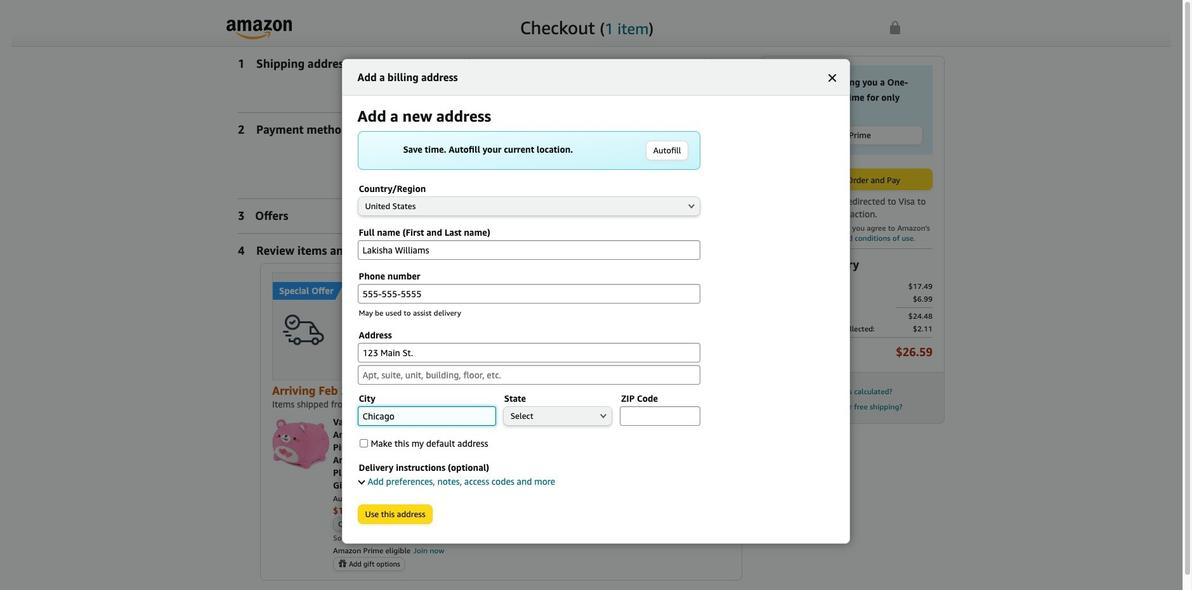 Task type: locate. For each thing, give the bounding box(es) containing it.
main content
[[238, 56, 743, 586]]

0 vertical spatial dropdown image
[[688, 204, 695, 209]]

Address text field
[[358, 343, 700, 363]]

None submit
[[358, 506, 432, 524]]

row
[[370, 141, 688, 161]]

1 horizontal spatial dropdown image
[[688, 204, 695, 209]]

0 horizontal spatial dropdown image
[[365, 523, 371, 528]]

1 vertical spatial dropdown image
[[365, 523, 371, 528]]

dropdown image
[[688, 204, 695, 209], [365, 523, 371, 528]]

Enter code text field
[[459, 174, 570, 194]]



Task type: vqa. For each thing, say whether or not it's contained in the screenshot.
dropdown image
yes



Task type: describe. For each thing, give the bounding box(es) containing it.
expand image
[[358, 478, 365, 485]]

Apt, suite, unit, building, floor, etc. text field
[[358, 366, 700, 385]]

valentine&#39;s day bear plush stuffed animal-20&#39;&#39; pink bear plush pillow pink heart bear plushie cute bear anime plush stuffed animals, panda plushies, gifts for girlfriend birthday gifts for kid image
[[272, 416, 329, 473]]

Make this my default address checkbox
[[360, 440, 368, 448]]

close image
[[829, 74, 837, 82]]

delivery van with check mark image
[[273, 300, 327, 364]]

Full name (First and Last name) text field
[[358, 241, 700, 260]]

dropdown image
[[601, 414, 607, 419]]

Phone number text field
[[358, 284, 700, 304]]

website is secured with ssl image
[[891, 21, 901, 34]]

City text field
[[358, 407, 496, 427]]

ZIP Code text field
[[620, 407, 700, 427]]



